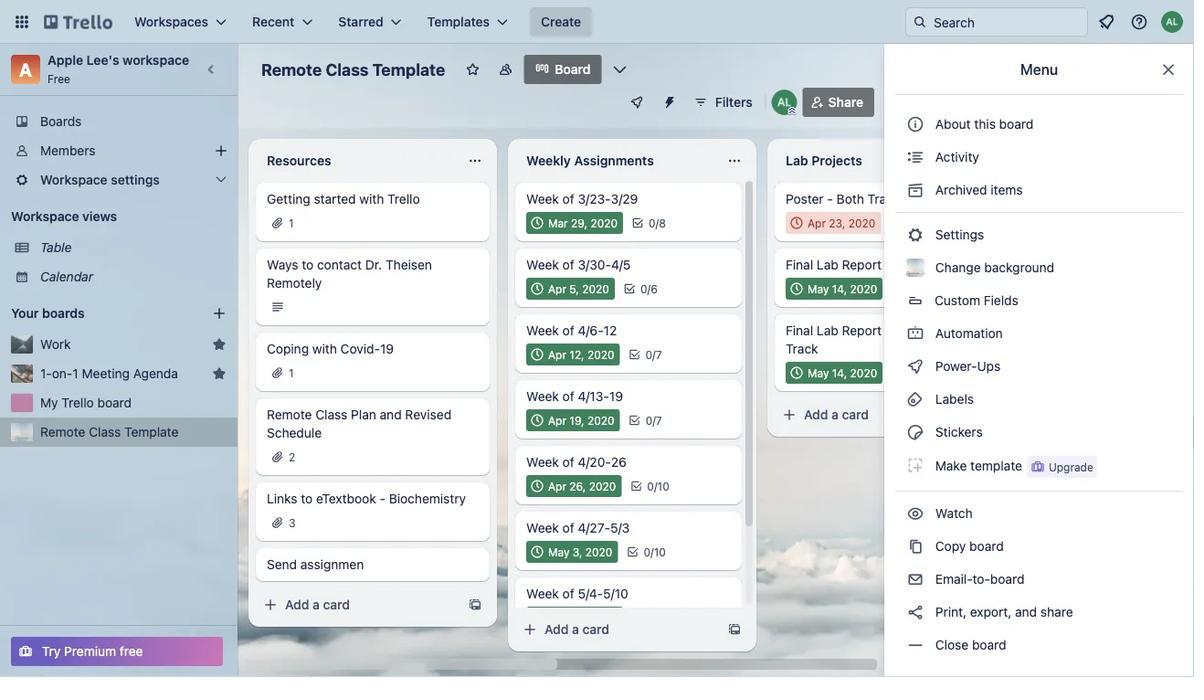 Task type: locate. For each thing, give the bounding box(es) containing it.
0 horizontal spatial add a card
[[285, 597, 350, 612]]

2 7 from the top
[[656, 414, 662, 427]]

5 week from the top
[[526, 455, 559, 470]]

automation image
[[655, 88, 681, 113]]

final
[[786, 257, 814, 272], [786, 323, 814, 338]]

0 left 8
[[649, 217, 656, 229]]

0 vertical spatial remote
[[261, 59, 322, 79]]

filters button
[[688, 88, 758, 117]]

poster - both tracks
[[786, 191, 907, 207]]

print,
[[936, 605, 967, 620]]

sm image for close board
[[907, 636, 925, 654]]

week up apr 26, 2020 option
[[526, 455, 559, 470]]

2020 for week of 4/20-26
[[589, 480, 616, 493]]

2020 inside may 14, 2020 checkbox
[[850, 282, 878, 295]]

1 vertical spatial 0 / 7
[[646, 414, 662, 427]]

0 vertical spatial a
[[832, 407, 839, 422]]

6 week from the top
[[526, 520, 559, 536]]

0 vertical spatial final
[[786, 257, 814, 272]]

Board name text field
[[252, 55, 454, 84]]

links to etextbook - biochemistry link
[[267, 490, 479, 508]]

3 of from the top
[[563, 323, 575, 338]]

apr 19, 2020
[[548, 414, 615, 427]]

apr left 5,
[[548, 282, 567, 295]]

0 down week of 4/20-26 link
[[647, 480, 654, 493]]

- for catalase
[[885, 257, 891, 272]]

both
[[837, 191, 864, 207]]

sm image left stickers
[[907, 423, 925, 441]]

final inside final lab report - hexokinase track
[[786, 323, 814, 338]]

board down 1-on-1 meeting agenda at the left bottom
[[97, 395, 132, 410]]

1 vertical spatial card
[[323, 597, 350, 612]]

week of 4/13-19
[[526, 389, 623, 404]]

2 sm image from the top
[[907, 226, 925, 244]]

track for final lab report - catalase track
[[949, 257, 982, 272]]

0 vertical spatial template
[[373, 59, 445, 79]]

3/29
[[611, 191, 638, 207]]

week inside week of 4/6-12 link
[[526, 323, 559, 338]]

may 14, 2020 inside checkbox
[[808, 282, 878, 295]]

1 vertical spatial workspace
[[11, 209, 79, 224]]

2 vertical spatial sm image
[[907, 537, 925, 556]]

0 vertical spatial 14,
[[832, 282, 847, 295]]

to right 'links'
[[301, 491, 313, 506]]

sm image up catalase
[[907, 226, 925, 244]]

apr inside apr 19, 2020 'option'
[[548, 414, 567, 427]]

may 14, 2020 inside option
[[808, 366, 878, 379]]

week up 'may 3, 2020' option
[[526, 520, 559, 536]]

sm image for archived items
[[907, 181, 925, 199]]

sm image inside settings link
[[907, 226, 925, 244]]

2 vertical spatial remote
[[40, 425, 85, 440]]

0 down week of 4/27-5/3 "link"
[[644, 546, 651, 558]]

week for week of 3/30-4/5
[[526, 257, 559, 272]]

report
[[842, 257, 882, 272], [842, 323, 882, 338]]

sm image for email-to-board
[[907, 570, 925, 589]]

0 left 6
[[641, 282, 647, 295]]

1 vertical spatial sm image
[[907, 226, 925, 244]]

1 vertical spatial 0 / 10
[[644, 546, 666, 558]]

to for etextbook
[[301, 491, 313, 506]]

send assignmen link
[[267, 556, 479, 574]]

card for week of 4/20-26
[[583, 622, 610, 637]]

1 sm image from the top
[[907, 148, 925, 166]]

with right started
[[360, 191, 384, 207]]

1 horizontal spatial add a card button
[[515, 615, 720, 644]]

14, inside may 14, 2020 checkbox
[[832, 282, 847, 295]]

remote class template link
[[40, 423, 227, 441]]

workspace down members
[[40, 172, 108, 187]]

1 horizontal spatial 19
[[609, 389, 623, 404]]

remote inside remote class plan and revised schedule
[[267, 407, 312, 422]]

lab for final lab report - catalase track
[[817, 257, 839, 272]]

0 vertical spatial lab
[[786, 153, 809, 168]]

copy
[[936, 539, 966, 554]]

1 horizontal spatial template
[[373, 59, 445, 79]]

sm image inside the activity link
[[907, 148, 925, 166]]

board inside button
[[1000, 117, 1034, 132]]

1 report from the top
[[842, 257, 882, 272]]

10 for 26
[[658, 480, 670, 493]]

change background
[[932, 260, 1055, 275]]

apr inside apr 5, 2020 option
[[548, 282, 567, 295]]

1 vertical spatial a
[[313, 597, 320, 612]]

close board
[[932, 637, 1007, 653]]

- left hexokinase
[[885, 323, 891, 338]]

week up apr 19, 2020 'option' at bottom
[[526, 389, 559, 404]]

7 for 12
[[656, 348, 662, 361]]

2 vertical spatial card
[[583, 622, 610, 637]]

0 vertical spatial and
[[380, 407, 402, 422]]

may for final lab report - hexokinase track
[[808, 366, 829, 379]]

sm image left labels
[[907, 390, 925, 409]]

2020 right 12,
[[588, 348, 615, 361]]

week of 3/23-3/29 link
[[526, 190, 731, 208]]

workspace
[[123, 53, 189, 68]]

0 vertical spatial 10
[[658, 480, 670, 493]]

1 0 / 7 from the top
[[646, 348, 662, 361]]

to inside ways to contact dr. theisen remotely
[[302, 257, 314, 272]]

card down may 14, 2020 option
[[842, 407, 869, 422]]

0 / 7 for 19
[[646, 414, 662, 427]]

1 vertical spatial lab
[[817, 257, 839, 272]]

0 / 7 down week of 4/6-12 link
[[646, 348, 662, 361]]

7 sm image from the top
[[907, 504, 925, 523]]

2 starred icon image from the top
[[212, 366, 227, 381]]

week inside week of 5/4-5/10 link
[[526, 586, 559, 601]]

calendar link
[[40, 268, 227, 286]]

with left covid-
[[312, 341, 337, 356]]

2020 inside apr 23, 2020 checkbox
[[849, 217, 876, 229]]

may inside 'may 3, 2020' option
[[548, 546, 570, 558]]

workspace up table
[[11, 209, 79, 224]]

5/4-
[[578, 586, 603, 601]]

sm image left close
[[907, 636, 925, 654]]

board right this in the top of the page
[[1000, 117, 1034, 132]]

of for 4/20-
[[563, 455, 575, 470]]

1 vertical spatial may
[[808, 366, 829, 379]]

0 / 10 for 26
[[647, 480, 670, 493]]

sm image inside the automation link
[[907, 324, 925, 343]]

0 vertical spatial add a card
[[804, 407, 869, 422]]

template inside board name text field
[[373, 59, 445, 79]]

0 horizontal spatial trello
[[62, 395, 94, 410]]

- for hexokinase
[[885, 323, 891, 338]]

week up apr 12, 2020 checkbox
[[526, 323, 559, 338]]

print, export, and share link
[[896, 598, 1184, 627]]

1 vertical spatial track
[[786, 341, 818, 356]]

add for week of 4/20-26
[[545, 622, 569, 637]]

week for week of 5/4-5/10
[[526, 586, 559, 601]]

2 report from the top
[[842, 323, 882, 338]]

0 horizontal spatial remote class template
[[40, 425, 179, 440]]

remote for remote class template link
[[40, 425, 85, 440]]

ways to contact dr. theisen remotely link
[[267, 256, 479, 292]]

0 vertical spatial 7
[[656, 348, 662, 361]]

boards link
[[0, 107, 238, 136]]

try premium free button
[[11, 637, 223, 666]]

week left 5/4-
[[526, 586, 559, 601]]

report down may 14, 2020 checkbox
[[842, 323, 882, 338]]

0 vertical spatial may 14, 2020
[[808, 282, 878, 295]]

1 horizontal spatial add a card
[[545, 622, 610, 637]]

1 of from the top
[[563, 191, 575, 207]]

2020 inside apr 12, 2020 checkbox
[[588, 348, 615, 361]]

0 vertical spatial with
[[360, 191, 384, 207]]

week of 4/6-12
[[526, 323, 617, 338]]

may 14, 2020 down final lab report - catalase track
[[808, 282, 878, 295]]

class down my trello board on the left bottom of page
[[89, 425, 121, 440]]

2 week from the top
[[526, 257, 559, 272]]

0 horizontal spatial card
[[323, 597, 350, 612]]

2 0 / 7 from the top
[[646, 414, 662, 427]]

2 horizontal spatial add a card
[[804, 407, 869, 422]]

to up remotely
[[302, 257, 314, 272]]

2 final from the top
[[786, 323, 814, 338]]

may inside may 14, 2020 checkbox
[[808, 282, 829, 295]]

1 horizontal spatial create from template… image
[[727, 622, 742, 637]]

lab up may 14, 2020 checkbox
[[817, 257, 839, 272]]

0 horizontal spatial track
[[786, 341, 818, 356]]

of up apr 19, 2020 'option' at bottom
[[563, 389, 575, 404]]

1 horizontal spatial a
[[572, 622, 579, 637]]

1 vertical spatial 19
[[609, 389, 623, 404]]

5,
[[570, 282, 579, 295]]

make template
[[932, 458, 1023, 473]]

and
[[380, 407, 402, 422], [1015, 605, 1037, 620]]

report inside final lab report - hexokinase track
[[842, 323, 882, 338]]

1 vertical spatial remote class template
[[40, 425, 179, 440]]

week inside week of 3/30-4/5 link
[[526, 257, 559, 272]]

sm image
[[907, 181, 925, 199], [907, 324, 925, 343], [907, 357, 925, 376], [907, 390, 925, 409], [907, 423, 925, 441], [907, 456, 925, 474], [907, 504, 925, 523], [907, 570, 925, 589], [907, 603, 925, 621], [907, 636, 925, 654]]

1 14, from the top
[[832, 282, 847, 295]]

7 of from the top
[[563, 586, 575, 601]]

10 down week of 4/27-5/3 "link"
[[654, 546, 666, 558]]

sm image
[[907, 148, 925, 166], [907, 226, 925, 244], [907, 537, 925, 556]]

sm image for stickers
[[907, 423, 925, 441]]

0 vertical spatial may
[[808, 282, 829, 295]]

14, down final lab report - hexokinase track
[[832, 366, 847, 379]]

of inside week of 4/6-12 link
[[563, 323, 575, 338]]

0 horizontal spatial create from template… image
[[468, 598, 483, 612]]

0 vertical spatial 19
[[380, 341, 394, 356]]

week inside week of 3/23-3/29 link
[[526, 191, 559, 207]]

/ for week of 4/20-26
[[654, 480, 658, 493]]

0 horizontal spatial 19
[[380, 341, 394, 356]]

remote class template down my trello board on the left bottom of page
[[40, 425, 179, 440]]

card down 'assignmen'
[[323, 597, 350, 612]]

- for biochemistry
[[380, 491, 386, 506]]

customize views image
[[611, 60, 629, 79]]

0 notifications image
[[1096, 11, 1118, 33]]

0 vertical spatial to
[[302, 257, 314, 272]]

2020 right 29,
[[591, 217, 618, 229]]

0 vertical spatial 0 / 10
[[647, 480, 670, 493]]

- left both
[[827, 191, 833, 207]]

2020 inside may 14, 2020 option
[[850, 366, 878, 379]]

create from template… image
[[468, 598, 483, 612], [727, 622, 742, 637]]

1 vertical spatial report
[[842, 323, 882, 338]]

2020 for week of 4/6-12
[[588, 348, 615, 361]]

add down week of 5/4-5/10
[[545, 622, 569, 637]]

sm image inside close board link
[[907, 636, 925, 654]]

2
[[289, 451, 295, 463]]

sm image left automation
[[907, 324, 925, 343]]

add a card button down the send assignmen link
[[256, 590, 461, 620]]

week
[[526, 191, 559, 207], [526, 257, 559, 272], [526, 323, 559, 338], [526, 389, 559, 404], [526, 455, 559, 470], [526, 520, 559, 536], [526, 586, 559, 601]]

May 14, 2020 checkbox
[[786, 362, 883, 384]]

sm image left archived
[[907, 181, 925, 199]]

sm image down hexokinase
[[907, 357, 925, 376]]

coping
[[267, 341, 309, 356]]

remote class template down starred at the left top of page
[[261, 59, 445, 79]]

sm image inside email-to-board link
[[907, 570, 925, 589]]

sm image left activity
[[907, 148, 925, 166]]

of up apr 26, 2020 option
[[563, 455, 575, 470]]

2020 inside apr 19, 2020 'option'
[[588, 414, 615, 427]]

remote down recent dropdown button
[[261, 59, 322, 79]]

1 vertical spatial create from template… image
[[727, 622, 742, 637]]

sm image for copy board
[[907, 537, 925, 556]]

of inside week of 5/4-5/10 link
[[563, 586, 575, 601]]

10 sm image from the top
[[907, 636, 925, 654]]

final down may 14, 2020 checkbox
[[786, 323, 814, 338]]

10 down week of 4/20-26 link
[[658, 480, 670, 493]]

final for final lab report - hexokinase track
[[786, 323, 814, 338]]

and left share
[[1015, 605, 1037, 620]]

print, export, and share
[[932, 605, 1073, 620]]

poster
[[786, 191, 824, 207]]

week inside week of 4/27-5/3 "link"
[[526, 520, 559, 536]]

4 sm image from the top
[[907, 390, 925, 409]]

2020
[[591, 217, 618, 229], [849, 217, 876, 229], [582, 282, 609, 295], [850, 282, 878, 295], [588, 348, 615, 361], [850, 366, 878, 379], [588, 414, 615, 427], [589, 480, 616, 493], [586, 546, 613, 558]]

workspace visible image
[[498, 62, 513, 77]]

Lab Projects text field
[[775, 146, 976, 175]]

1 down coping
[[289, 366, 294, 379]]

apr left 26, in the bottom of the page
[[548, 480, 567, 493]]

19 for covid-
[[380, 341, 394, 356]]

- inside final lab report - hexokinase track
[[885, 323, 891, 338]]

1 sm image from the top
[[907, 181, 925, 199]]

class for remote class template link
[[89, 425, 121, 440]]

1-on-1 meeting agenda button
[[40, 365, 205, 383]]

2 vertical spatial a
[[572, 622, 579, 637]]

1 starred icon image from the top
[[212, 337, 227, 352]]

template down starred dropdown button
[[373, 59, 445, 79]]

work
[[40, 337, 71, 352]]

0 vertical spatial class
[[326, 59, 369, 79]]

add a card down week of 5/4-5/10
[[545, 622, 610, 637]]

may for final lab report - catalase track
[[808, 282, 829, 295]]

add a card down may 14, 2020 option
[[804, 407, 869, 422]]

1 vertical spatial 7
[[656, 414, 662, 427]]

19 up apr 19, 2020
[[609, 389, 623, 404]]

week of 3/23-3/29
[[526, 191, 638, 207]]

may 14, 2020 for hexokinase
[[808, 366, 878, 379]]

class for the remote class plan and revised schedule link
[[316, 407, 348, 422]]

remote class template
[[261, 59, 445, 79], [40, 425, 179, 440]]

1 horizontal spatial card
[[583, 622, 610, 637]]

1 7 from the top
[[656, 348, 662, 361]]

/ for week of 4/6-12
[[653, 348, 656, 361]]

week inside week of 4/13-19 link
[[526, 389, 559, 404]]

track for final lab report - hexokinase track
[[786, 341, 818, 356]]

apr left the 23,
[[808, 217, 826, 229]]

fields
[[984, 293, 1019, 308]]

3,
[[573, 546, 583, 558]]

1 right 1- at bottom
[[73, 366, 78, 381]]

2 horizontal spatial a
[[832, 407, 839, 422]]

settings
[[111, 172, 160, 187]]

5 of from the top
[[563, 455, 575, 470]]

0 horizontal spatial add
[[285, 597, 309, 612]]

starred icon image
[[212, 337, 227, 352], [212, 366, 227, 381]]

2 horizontal spatial add
[[804, 407, 828, 422]]

/ down week of 4/20-26 link
[[654, 480, 658, 493]]

a down may 14, 2020 option
[[832, 407, 839, 422]]

card down 5/4-
[[583, 622, 610, 637]]

sm image inside archived items link
[[907, 181, 925, 199]]

1 vertical spatial to
[[301, 491, 313, 506]]

/ for week of 3/23-3/29
[[656, 217, 659, 229]]

6 of from the top
[[563, 520, 575, 536]]

14, down final lab report - catalase track
[[832, 282, 847, 295]]

3 week from the top
[[526, 323, 559, 338]]

14, inside may 14, 2020 option
[[832, 366, 847, 379]]

0 vertical spatial workspace
[[40, 172, 108, 187]]

boards
[[40, 114, 82, 129]]

add a card down send assignmen
[[285, 597, 350, 612]]

sm image left the email- at right
[[907, 570, 925, 589]]

7 week from the top
[[526, 586, 559, 601]]

a down week of 5/4-5/10
[[572, 622, 579, 637]]

sm image left make
[[907, 456, 925, 474]]

0 for 26
[[647, 480, 654, 493]]

your boards with 4 items element
[[11, 303, 185, 324]]

1 vertical spatial may 14, 2020
[[808, 366, 878, 379]]

custom fields button
[[896, 286, 1184, 315]]

0 horizontal spatial a
[[313, 597, 320, 612]]

0 down week of 4/13-19 link
[[646, 414, 653, 427]]

0 horizontal spatial template
[[124, 425, 179, 440]]

2020 right 26, in the bottom of the page
[[589, 480, 616, 493]]

1 vertical spatial add a card
[[285, 597, 350, 612]]

2020 for week of 3/23-3/29
[[591, 217, 618, 229]]

5 sm image from the top
[[907, 423, 925, 441]]

1 vertical spatial template
[[124, 425, 179, 440]]

0 vertical spatial remote class template
[[261, 59, 445, 79]]

0 horizontal spatial and
[[380, 407, 402, 422]]

sm image inside labels link
[[907, 390, 925, 409]]

week up "mar"
[[526, 191, 559, 207]]

sm image inside the stickers link
[[907, 423, 925, 441]]

1 vertical spatial 10
[[654, 546, 666, 558]]

1 horizontal spatial track
[[949, 257, 982, 272]]

menu
[[1021, 61, 1058, 78]]

may 14, 2020
[[808, 282, 878, 295], [808, 366, 878, 379]]

0 horizontal spatial with
[[312, 341, 337, 356]]

2 horizontal spatial add a card button
[[775, 400, 980, 430]]

may inside may 14, 2020 option
[[808, 366, 829, 379]]

4/27-
[[578, 520, 611, 536]]

0 / 10 down week of 4/27-5/3 "link"
[[644, 546, 666, 558]]

week of 5/4-5/10
[[526, 586, 629, 601]]

1 vertical spatial and
[[1015, 605, 1037, 620]]

8 sm image from the top
[[907, 570, 925, 589]]

sm image for power-ups
[[907, 357, 925, 376]]

23,
[[829, 217, 846, 229]]

members
[[40, 143, 95, 158]]

track inside final lab report - hexokinase track
[[786, 341, 818, 356]]

1 vertical spatial with
[[312, 341, 337, 356]]

ways to contact dr. theisen remotely
[[267, 257, 432, 291]]

3 sm image from the top
[[907, 357, 925, 376]]

trello right my
[[62, 395, 94, 410]]

apr for both
[[808, 217, 826, 229]]

share
[[829, 95, 864, 110]]

2 sm image from the top
[[907, 324, 925, 343]]

2 may 14, 2020 from the top
[[808, 366, 878, 379]]

2 vertical spatial class
[[89, 425, 121, 440]]

1 horizontal spatial trello
[[388, 191, 420, 207]]

of for 4/13-
[[563, 389, 575, 404]]

sm image for watch
[[907, 504, 925, 523]]

6 sm image from the top
[[907, 456, 925, 474]]

to for contact
[[302, 257, 314, 272]]

lab for final lab report - hexokinase track
[[817, 323, 839, 338]]

of left 4/6-
[[563, 323, 575, 338]]

getting started with trello
[[267, 191, 420, 207]]

may for week of 4/27-5/3
[[548, 546, 570, 558]]

sm image left watch
[[907, 504, 925, 523]]

1 for coping
[[289, 366, 294, 379]]

of for 4/27-
[[563, 520, 575, 536]]

of inside week of 4/20-26 link
[[563, 455, 575, 470]]

class inside remote class template link
[[89, 425, 121, 440]]

week inside week of 4/20-26 link
[[526, 455, 559, 470]]

remote up schedule at the bottom left of page
[[267, 407, 312, 422]]

class inside remote class plan and revised schedule
[[316, 407, 348, 422]]

archived items
[[932, 182, 1023, 197]]

1 down getting
[[289, 217, 294, 229]]

apr inside apr 12, 2020 checkbox
[[548, 348, 567, 361]]

add board image
[[212, 306, 227, 321]]

sm image for labels
[[907, 390, 925, 409]]

1 final from the top
[[786, 257, 814, 272]]

2020 inside apr 5, 2020 option
[[582, 282, 609, 295]]

board up to-
[[970, 539, 1004, 554]]

mar
[[548, 217, 568, 229]]

workspace inside dropdown button
[[40, 172, 108, 187]]

apple lee (applelee29) image
[[772, 90, 798, 115]]

0 down week of 4/6-12 link
[[646, 348, 653, 361]]

1 horizontal spatial add
[[545, 622, 569, 637]]

4 week from the top
[[526, 389, 559, 404]]

1 horizontal spatial with
[[360, 191, 384, 207]]

1 vertical spatial trello
[[62, 395, 94, 410]]

sm image inside "power-ups" link
[[907, 357, 925, 376]]

2020 for final lab report - catalase track
[[850, 282, 878, 295]]

2 vertical spatial add
[[545, 622, 569, 637]]

0 vertical spatial trello
[[388, 191, 420, 207]]

template down 'my trello board' link
[[124, 425, 179, 440]]

card
[[842, 407, 869, 422], [323, 597, 350, 612], [583, 622, 610, 637]]

2 horizontal spatial card
[[842, 407, 869, 422]]

week for week of 4/13-19
[[526, 389, 559, 404]]

19 down ways to contact dr. theisen remotely "link" on the top of the page
[[380, 341, 394, 356]]

of
[[563, 191, 575, 207], [563, 257, 575, 272], [563, 323, 575, 338], [563, 389, 575, 404], [563, 455, 575, 470], [563, 520, 575, 536], [563, 586, 575, 601]]

lab inside final lab report - hexokinase track
[[817, 323, 839, 338]]

week of 4/27-5/3
[[526, 520, 630, 536]]

sm image inside watch link
[[907, 504, 925, 523]]

0 vertical spatial create from template… image
[[468, 598, 483, 612]]

week up apr 5, 2020 option
[[526, 257, 559, 272]]

upgrade button
[[1027, 456, 1097, 478]]

sm image for make template
[[907, 456, 925, 474]]

9 sm image from the top
[[907, 603, 925, 621]]

final for final lab report - catalase track
[[786, 257, 814, 272]]

class
[[326, 59, 369, 79], [316, 407, 348, 422], [89, 425, 121, 440]]

try premium free
[[42, 644, 143, 659]]

class down starred at the left top of page
[[326, 59, 369, 79]]

2 vertical spatial lab
[[817, 323, 839, 338]]

search image
[[913, 15, 928, 29]]

workspace views
[[11, 209, 117, 224]]

2 vertical spatial add a card
[[545, 622, 610, 637]]

0 / 10
[[647, 480, 670, 493], [644, 546, 666, 558]]

links to etextbook - biochemistry
[[267, 491, 466, 506]]

7 down week of 4/6-12 link
[[656, 348, 662, 361]]

1 horizontal spatial remote class template
[[261, 59, 445, 79]]

19 for 4/13-
[[609, 389, 623, 404]]

apr left the 19,
[[548, 414, 567, 427]]

close board link
[[896, 631, 1184, 660]]

0 / 10 for 5/3
[[644, 546, 666, 558]]

1 week from the top
[[526, 191, 559, 207]]

hexokinase
[[895, 323, 962, 338]]

1 vertical spatial add
[[285, 597, 309, 612]]

2020 inside apr 26, 2020 option
[[589, 480, 616, 493]]

0 vertical spatial report
[[842, 257, 882, 272]]

lab up "poster"
[[786, 153, 809, 168]]

of inside week of 4/13-19 link
[[563, 389, 575, 404]]

2 vertical spatial may
[[548, 546, 570, 558]]

Weekly Assignments text field
[[515, 146, 717, 175]]

track up may 14, 2020 option
[[786, 341, 818, 356]]

may left '3,'
[[548, 546, 570, 558]]

of inside week of 3/23-3/29 link
[[563, 191, 575, 207]]

3 sm image from the top
[[907, 537, 925, 556]]

19
[[380, 341, 394, 356], [609, 389, 623, 404]]

0 for 3/29
[[649, 217, 656, 229]]

2 14, from the top
[[832, 366, 847, 379]]

1 vertical spatial remote
[[267, 407, 312, 422]]

add for links to etextbook - biochemistry
[[285, 597, 309, 612]]

1 vertical spatial class
[[316, 407, 348, 422]]

0 / 7 down week of 4/13-19 link
[[646, 414, 662, 427]]

1
[[289, 217, 294, 229], [73, 366, 78, 381], [289, 366, 294, 379]]

free
[[120, 644, 143, 659]]

1 may 14, 2020 from the top
[[808, 282, 878, 295]]

2020 right 5,
[[582, 282, 609, 295]]

1 vertical spatial final
[[786, 323, 814, 338]]

may down apr 23, 2020 checkbox
[[808, 282, 829, 295]]

apr 5, 2020
[[548, 282, 609, 295]]

of left 5/4-
[[563, 586, 575, 601]]

lab down may 14, 2020 checkbox
[[817, 323, 839, 338]]

2020 down final lab report - catalase track
[[850, 282, 878, 295]]

workspace
[[40, 172, 108, 187], [11, 209, 79, 224]]

sm image for settings
[[907, 226, 925, 244]]

2020 inside mar 29, 2020 checkbox
[[591, 217, 618, 229]]

apr inside apr 26, 2020 option
[[548, 480, 567, 493]]

0 / 10 down week of 4/20-26 link
[[647, 480, 670, 493]]

starred icon image for 1-on-1 meeting agenda
[[212, 366, 227, 381]]

items
[[991, 182, 1023, 197]]

0 horizontal spatial add a card button
[[256, 590, 461, 620]]

0 vertical spatial track
[[949, 257, 982, 272]]

sm image left print,
[[907, 603, 925, 621]]

sm image inside print, export, and share link
[[907, 603, 925, 621]]

may 14, 2020 for catalase
[[808, 282, 878, 295]]

of inside week of 4/27-5/3 "link"
[[563, 520, 575, 536]]

add down send
[[285, 597, 309, 612]]

track down settings
[[949, 257, 982, 272]]

0 vertical spatial 0 / 7
[[646, 348, 662, 361]]

1 vertical spatial starred icon image
[[212, 366, 227, 381]]

trello down the resources text box
[[388, 191, 420, 207]]

sm image inside copy board link
[[907, 537, 925, 556]]

4 of from the top
[[563, 389, 575, 404]]

1 vertical spatial 14,
[[832, 366, 847, 379]]

12,
[[570, 348, 584, 361]]

of inside week of 3/30-4/5 link
[[563, 257, 575, 272]]

boards
[[42, 306, 85, 321]]

2 of from the top
[[563, 257, 575, 272]]

2020 inside 'may 3, 2020' option
[[586, 546, 613, 558]]

remote
[[261, 59, 322, 79], [267, 407, 312, 422], [40, 425, 85, 440]]

share
[[1041, 605, 1073, 620]]

trello inside 'my trello board' link
[[62, 395, 94, 410]]

apple lee's workspace link
[[48, 53, 189, 68]]

projects
[[812, 153, 863, 168]]

may 14, 2020 down final lab report - hexokinase track
[[808, 366, 878, 379]]

free
[[48, 72, 70, 85]]

apr inside apr 23, 2020 checkbox
[[808, 217, 826, 229]]

0 vertical spatial sm image
[[907, 148, 925, 166]]

0 vertical spatial starred icon image
[[212, 337, 227, 352]]

4/5
[[611, 257, 631, 272]]

and right plan
[[380, 407, 402, 422]]

a down send assignmen
[[313, 597, 320, 612]]

report up may 14, 2020 checkbox
[[842, 257, 882, 272]]



Task type: vqa. For each thing, say whether or not it's contained in the screenshot.


Task type: describe. For each thing, give the bounding box(es) containing it.
2020 for poster - both tracks
[[849, 217, 876, 229]]

power-ups link
[[896, 352, 1184, 381]]

primary element
[[0, 0, 1194, 44]]

trello inside getting started with trello link
[[388, 191, 420, 207]]

week for week of 4/27-5/3
[[526, 520, 559, 536]]

2020 for week of 4/13-19
[[588, 414, 615, 427]]

members link
[[0, 136, 238, 165]]

assignments
[[574, 153, 654, 168]]

export,
[[970, 605, 1012, 620]]

workspaces button
[[123, 7, 238, 37]]

make
[[936, 458, 967, 473]]

class inside board name text field
[[326, 59, 369, 79]]

templates button
[[416, 7, 519, 37]]

Apr 26, 2020 checkbox
[[526, 475, 622, 497]]

0 vertical spatial card
[[842, 407, 869, 422]]

1 for getting
[[289, 217, 294, 229]]

report for catalase
[[842, 257, 882, 272]]

copy board link
[[896, 532, 1184, 561]]

week of 4/13-19 link
[[526, 387, 731, 406]]

dr.
[[365, 257, 382, 272]]

my
[[40, 395, 58, 410]]

started
[[314, 191, 356, 207]]

apr 23, 2020
[[808, 217, 876, 229]]

table
[[40, 240, 72, 255]]

try
[[42, 644, 61, 659]]

0 vertical spatial add
[[804, 407, 828, 422]]

0 for 19
[[646, 414, 653, 427]]

add a card for links to etextbook - biochemistry
[[285, 597, 350, 612]]

10 for 5/3
[[654, 546, 666, 558]]

sm image for print, export, and share
[[907, 603, 925, 621]]

workspace for workspace settings
[[40, 172, 108, 187]]

week of 4/6-12 link
[[526, 322, 731, 340]]

/ for week of 3/30-4/5
[[647, 282, 651, 295]]

and inside remote class plan and revised schedule
[[380, 407, 402, 422]]

getting
[[267, 191, 310, 207]]

tracks
[[868, 191, 907, 207]]

Search field
[[928, 8, 1088, 36]]

May 3, 2020 checkbox
[[526, 541, 618, 563]]

mar 29, 2020
[[548, 217, 618, 229]]

workspaces
[[134, 14, 208, 29]]

templates
[[427, 14, 490, 29]]

of for 5/4-
[[563, 586, 575, 601]]

Apr 12, 2020 checkbox
[[526, 344, 620, 366]]

about this board button
[[896, 110, 1184, 139]]

final lab report - hexokinase track link
[[786, 322, 998, 358]]

create
[[541, 14, 581, 29]]

final lab report - catalase track
[[786, 257, 982, 272]]

Apr 23, 2020 checkbox
[[786, 212, 881, 234]]

coping with covid-19 link
[[267, 340, 479, 358]]

week for week of 4/6-12
[[526, 323, 559, 338]]

back to home image
[[44, 7, 112, 37]]

board
[[555, 62, 591, 77]]

0 for 5/3
[[644, 546, 651, 558]]

0 / 6
[[641, 282, 658, 295]]

automation link
[[896, 319, 1184, 348]]

board for to-
[[991, 572, 1025, 587]]

create from template… image for links to etextbook - biochemistry
[[468, 598, 483, 612]]

14, for final lab report - catalase track
[[832, 282, 847, 295]]

starred icon image for work
[[212, 337, 227, 352]]

14, for final lab report - hexokinase track
[[832, 366, 847, 379]]

open information menu image
[[1131, 13, 1149, 31]]

May 14, 2020 checkbox
[[786, 278, 883, 300]]

/ for week of 4/13-19
[[653, 414, 656, 427]]

power-
[[936, 359, 977, 374]]

a
[[19, 58, 32, 80]]

custom
[[935, 293, 981, 308]]

8
[[659, 217, 666, 229]]

with inside getting started with trello link
[[360, 191, 384, 207]]

add a card button for week of 4/20-26
[[515, 615, 720, 644]]

theisen
[[386, 257, 432, 272]]

week of 4/20-26
[[526, 455, 627, 470]]

catalase
[[895, 257, 946, 272]]

change background link
[[896, 253, 1184, 282]]

a for links to etextbook - biochemistry
[[313, 597, 320, 612]]

19,
[[570, 414, 585, 427]]

remote class plan and revised schedule
[[267, 407, 452, 441]]

final lab report - hexokinase track
[[786, 323, 962, 356]]

week for week of 4/20-26
[[526, 455, 559, 470]]

apr 12, 2020
[[548, 348, 615, 361]]

poster - both tracks link
[[786, 190, 998, 208]]

1-
[[40, 366, 52, 381]]

of for 4/6-
[[563, 323, 575, 338]]

apr 26, 2020
[[548, 480, 616, 493]]

0 for 4/5
[[641, 282, 647, 295]]

meeting
[[82, 366, 130, 381]]

remote for the remote class plan and revised schedule link
[[267, 407, 312, 422]]

/ for week of 4/27-5/3
[[651, 546, 654, 558]]

card for links to etextbook - biochemistry
[[323, 597, 350, 612]]

ups
[[977, 359, 1001, 374]]

workspace navigation collapse icon image
[[199, 57, 225, 82]]

apple lee (applelee29) image
[[1162, 11, 1184, 33]]

background
[[985, 260, 1055, 275]]

7 for 19
[[656, 414, 662, 427]]

apr for 3/30-
[[548, 282, 567, 295]]

add a card for week of 4/20-26
[[545, 622, 610, 637]]

lab inside text field
[[786, 153, 809, 168]]

views
[[82, 209, 117, 224]]

ways
[[267, 257, 298, 272]]

plan
[[351, 407, 376, 422]]

send
[[267, 557, 297, 572]]

1 inside button
[[73, 366, 78, 381]]

power ups image
[[629, 95, 644, 110]]

a for week of 4/20-26
[[572, 622, 579, 637]]

apr for 4/20-
[[548, 480, 567, 493]]

with inside coping with covid-19 link
[[312, 341, 337, 356]]

close
[[936, 637, 969, 653]]

0 / 7 for 12
[[646, 348, 662, 361]]

share button
[[803, 88, 875, 117]]

remote class template inside board name text field
[[261, 59, 445, 79]]

sm image for activity
[[907, 148, 925, 166]]

apr for 4/13-
[[548, 414, 567, 427]]

star or unstar board image
[[465, 62, 480, 77]]

board for trello
[[97, 395, 132, 410]]

week of 5/4-5/10 link
[[526, 585, 731, 603]]

report for hexokinase
[[842, 323, 882, 338]]

week of 4/20-26 link
[[526, 453, 731, 472]]

archived items link
[[896, 175, 1184, 205]]

of for 3/30-
[[563, 257, 575, 272]]

2020 for final lab report - hexokinase track
[[850, 366, 878, 379]]

remote inside board name text field
[[261, 59, 322, 79]]

remote class plan and revised schedule link
[[267, 406, 479, 442]]

copy board
[[932, 539, 1004, 554]]

recent
[[252, 14, 295, 29]]

board for this
[[1000, 117, 1034, 132]]

settings link
[[896, 220, 1184, 249]]

workspace for workspace views
[[11, 209, 79, 224]]

4/20-
[[578, 455, 611, 470]]

0 for 12
[[646, 348, 653, 361]]

weekly
[[526, 153, 571, 168]]

workspace settings button
[[0, 165, 238, 195]]

activity
[[932, 149, 980, 165]]

add a card button for links to etextbook - biochemistry
[[256, 590, 461, 620]]

Apr 5, 2020 checkbox
[[526, 278, 615, 300]]

about
[[936, 117, 971, 132]]

coping with covid-19
[[267, 341, 394, 356]]

of for 3/23-
[[563, 191, 575, 207]]

biochemistry
[[389, 491, 466, 506]]

schedule
[[267, 425, 322, 441]]

getting started with trello link
[[267, 190, 479, 208]]

this
[[975, 117, 996, 132]]

board link
[[524, 55, 602, 84]]

board down export, on the bottom of page
[[972, 637, 1007, 653]]

Resources text field
[[256, 146, 457, 175]]

2020 for week of 3/30-4/5
[[582, 282, 609, 295]]

etextbook
[[316, 491, 376, 506]]

2020 for week of 4/27-5/3
[[586, 546, 613, 558]]

apr for 4/6-
[[548, 348, 567, 361]]

work button
[[40, 335, 205, 354]]

watch link
[[896, 499, 1184, 528]]

26
[[611, 455, 627, 470]]

4/13-
[[578, 389, 609, 404]]

power-ups
[[932, 359, 1004, 374]]

0 / 8
[[649, 217, 666, 229]]

1 horizontal spatial and
[[1015, 605, 1037, 620]]

week for week of 3/23-3/29
[[526, 191, 559, 207]]

Apr 19, 2020 checkbox
[[526, 409, 620, 431]]

your boards
[[11, 306, 85, 321]]

this member is an admin of this board. image
[[788, 107, 797, 115]]

activity link
[[896, 143, 1184, 172]]

create from template… image for week of 4/20-26
[[727, 622, 742, 637]]

week of 3/30-4/5 link
[[526, 256, 731, 274]]

26,
[[570, 480, 586, 493]]

Mar 29, 2020 checkbox
[[526, 212, 623, 234]]

assignmen
[[301, 557, 364, 572]]



